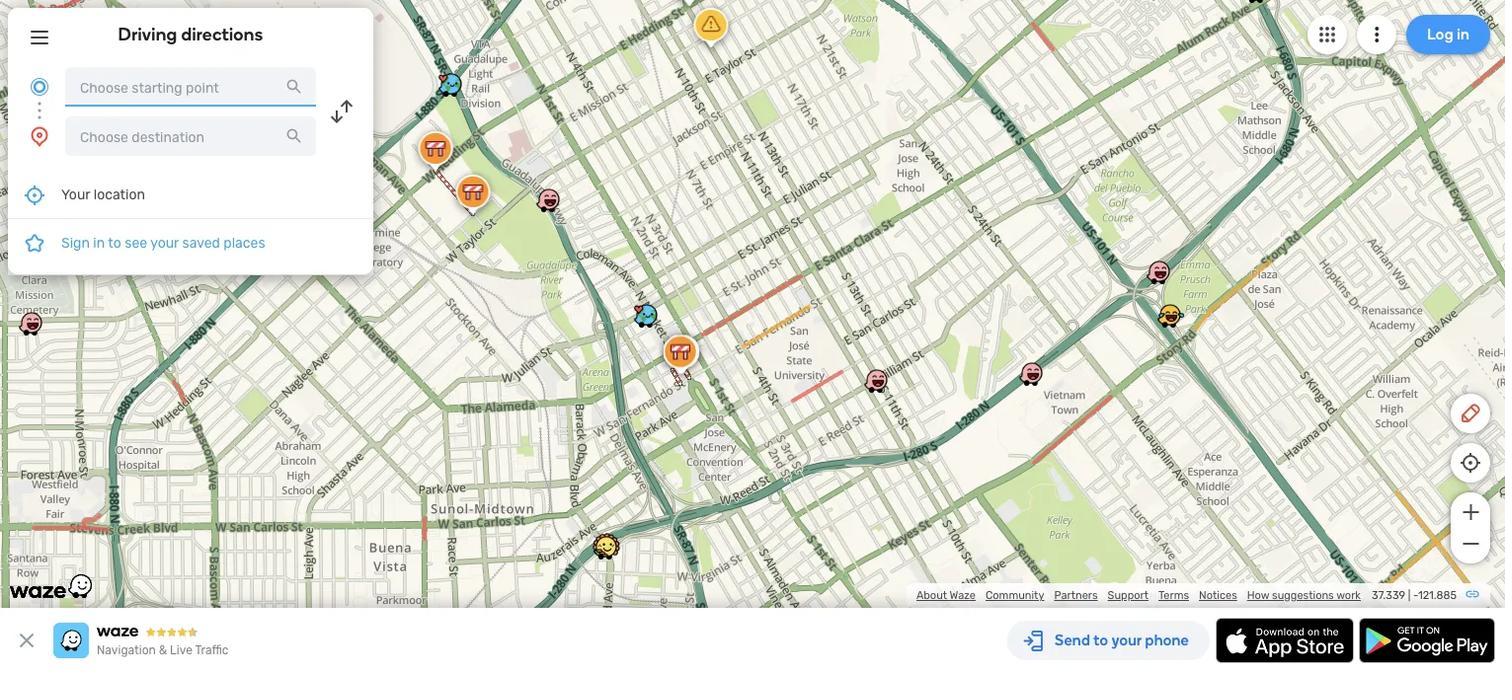 Task type: locate. For each thing, give the bounding box(es) containing it.
37.339 | -121.885
[[1372, 589, 1457, 602]]

waze
[[950, 589, 976, 602]]

community link
[[986, 589, 1044, 602]]

traffic
[[195, 644, 229, 658]]

pencil image
[[1459, 402, 1482, 426]]

star image
[[23, 231, 46, 255]]

how
[[1247, 589, 1269, 602]]

suggestions
[[1272, 589, 1334, 602]]

zoom in image
[[1458, 501, 1483, 524]]

recenter image
[[23, 183, 46, 207]]

location image
[[28, 124, 51, 148]]

notices link
[[1199, 589, 1237, 602]]

about waze link
[[916, 589, 976, 602]]

current location image
[[28, 75, 51, 99]]

list box
[[8, 172, 373, 275]]

live
[[170, 644, 192, 658]]

navigation
[[97, 644, 156, 658]]

terms link
[[1158, 589, 1189, 602]]

community
[[986, 589, 1044, 602]]

link image
[[1465, 587, 1480, 602]]

how suggestions work link
[[1247, 589, 1361, 602]]

driving directions
[[118, 24, 263, 45]]



Task type: describe. For each thing, give the bounding box(es) containing it.
directions
[[181, 24, 263, 45]]

x image
[[15, 629, 39, 653]]

notices
[[1199, 589, 1237, 602]]

-
[[1413, 589, 1418, 602]]

partners
[[1054, 589, 1098, 602]]

partners link
[[1054, 589, 1098, 602]]

support link
[[1108, 589, 1149, 602]]

about
[[916, 589, 947, 602]]

about waze community partners support terms notices how suggestions work
[[916, 589, 1361, 602]]

121.885
[[1418, 589, 1457, 602]]

&
[[159, 644, 167, 658]]

Choose destination text field
[[65, 117, 316, 156]]

work
[[1336, 589, 1361, 602]]

navigation & live traffic
[[97, 644, 229, 658]]

terms
[[1158, 589, 1189, 602]]

Choose starting point text field
[[65, 67, 316, 107]]

37.339
[[1372, 589, 1405, 602]]

support
[[1108, 589, 1149, 602]]

zoom out image
[[1458, 532, 1483, 556]]

|
[[1408, 589, 1411, 602]]

driving
[[118, 24, 177, 45]]



Task type: vqa. For each thing, say whether or not it's contained in the screenshot.
How suggestions work "link"
yes



